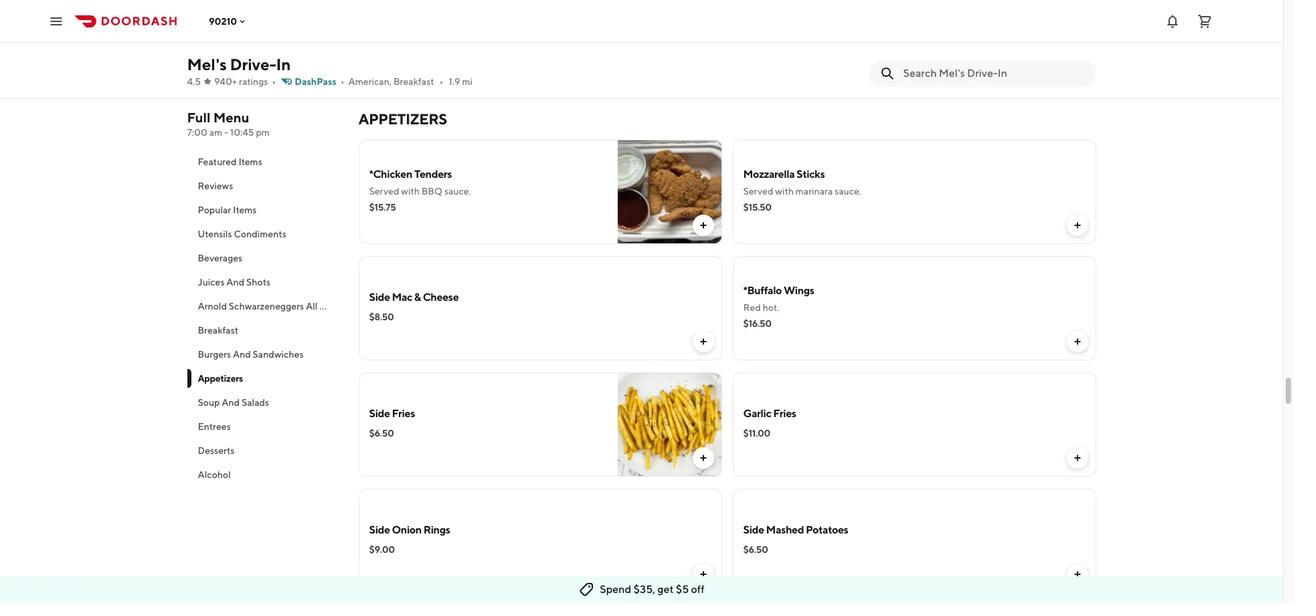 Task type: describe. For each thing, give the bounding box(es) containing it.
side onion rings
[[369, 524, 450, 537]]

roasted
[[430, 16, 465, 27]]

appetizers
[[198, 374, 243, 384]]

rings
[[424, 524, 450, 537]]

add item to cart image for side mashed potatoes
[[1072, 570, 1083, 580]]

star
[[319, 301, 337, 312]]

and for burgers
[[233, 349, 251, 360]]

open menu image
[[48, 13, 64, 29]]

menu inside full menu 7:00 am - 10:45 pm
[[213, 110, 249, 125]]

freshly
[[397, 16, 428, 27]]

featured
[[198, 157, 237, 167]]

potatoes
[[806, 524, 848, 537]]

90210 button
[[209, 16, 248, 26]]

side mac & cheese
[[369, 291, 459, 304]]

side for side fries
[[369, 408, 390, 420]]

turkey
[[467, 16, 496, 27]]

spend
[[600, 584, 631, 596]]

fries for garlic fries
[[773, 408, 796, 420]]

and for soup
[[222, 398, 240, 408]]

entrees button
[[187, 415, 342, 439]]

sliced freshly roasted turkey breast on sourdough toasted with lettuce, tomato and mayonnaise with fries
[[369, 16, 707, 40]]

bbq
[[422, 186, 443, 197]]

$6.50 for mashed
[[743, 545, 768, 556]]

$6.50 for fries
[[369, 428, 394, 439]]

940+ ratings •
[[214, 76, 276, 87]]

drive-
[[230, 55, 276, 74]]

appetizers
[[358, 110, 447, 128]]

arnold
[[198, 301, 227, 312]]

add item to cart image for mozzarella sticks
[[1072, 220, 1083, 231]]

*buffalo
[[743, 284, 782, 297]]

juices and shots
[[198, 277, 270, 288]]

*chicken
[[369, 168, 412, 181]]

side for side mashed potatoes
[[743, 524, 764, 537]]

entrees
[[198, 422, 231, 432]]

add item to cart image for *buffalo wings
[[1072, 337, 1083, 347]]

condiments
[[234, 229, 286, 240]]

sliced
[[369, 16, 395, 27]]

sandwiches
[[253, 349, 304, 360]]

reviews button
[[187, 174, 342, 198]]

fries
[[460, 29, 478, 40]]

with inside mozzarella sticks served with marinara sauce. $15.50
[[775, 186, 794, 197]]

alcohol
[[198, 470, 231, 481]]

1 add item to cart image from the top
[[1072, 57, 1083, 68]]

featured items
[[198, 157, 262, 167]]

add item to cart image for side mac & cheese
[[698, 337, 709, 347]]

popular items
[[198, 205, 257, 216]]

fries for side fries
[[392, 408, 415, 420]]

sourdough
[[540, 16, 586, 27]]

4.5
[[187, 76, 201, 87]]

salads
[[242, 398, 269, 408]]

• for 940+ ratings •
[[272, 76, 276, 87]]

pm
[[256, 127, 270, 138]]

garlic fries
[[743, 408, 796, 420]]

with down roasted
[[440, 29, 458, 40]]

lettuce,
[[642, 16, 675, 27]]

wings
[[784, 284, 814, 297]]

with inside the *chicken tenders served with bbq sauce. $15.75
[[401, 186, 420, 197]]

$15.75
[[369, 202, 396, 213]]

off
[[691, 584, 705, 596]]

*chicken tenders image
[[618, 140, 722, 244]]

served for mozzarella
[[743, 186, 773, 197]]

desserts
[[198, 446, 234, 457]]

10:45
[[230, 127, 254, 138]]

mozzarella
[[743, 168, 795, 181]]

tomato
[[677, 16, 707, 27]]

reviews
[[198, 181, 233, 191]]

marinara
[[796, 186, 833, 197]]

notification bell image
[[1165, 13, 1181, 29]]

beverages
[[198, 253, 242, 264]]

90210
[[209, 16, 237, 26]]

featured items button
[[187, 150, 342, 174]]

2 • from the left
[[340, 76, 344, 87]]

utensils condiments
[[198, 229, 286, 240]]

mozzarella sticks served with marinara sauce. $15.50
[[743, 168, 862, 213]]

items for popular items
[[233, 205, 257, 216]]

$9.00
[[369, 545, 395, 556]]

on
[[527, 16, 538, 27]]

$5
[[676, 584, 689, 596]]

with right toasted
[[622, 16, 640, 27]]

soup
[[198, 398, 220, 408]]

Item Search search field
[[903, 66, 1085, 81]]

add item to cart image for garlic fries
[[1072, 453, 1083, 464]]

breakfast inside button
[[198, 325, 238, 336]]

add item to cart image for side onion rings
[[698, 570, 709, 580]]



Task type: vqa. For each thing, say whether or not it's contained in the screenshot.
Breast
yes



Task type: locate. For each thing, give the bounding box(es) containing it.
0 vertical spatial $6.50
[[369, 428, 394, 439]]

menu inside button
[[339, 301, 363, 312]]

1 • from the left
[[272, 76, 276, 87]]

with
[[622, 16, 640, 27], [440, 29, 458, 40], [401, 186, 420, 197], [775, 186, 794, 197]]

alcohol button
[[187, 463, 342, 487]]

2 vertical spatial add item to cart image
[[1072, 570, 1083, 580]]

0 vertical spatial items
[[239, 157, 262, 167]]

and right burgers
[[233, 349, 251, 360]]

$16.50
[[743, 319, 772, 329]]

1 vertical spatial items
[[233, 205, 257, 216]]

onion
[[392, 524, 422, 537]]

served up $15.50
[[743, 186, 773, 197]]

0 vertical spatial breakfast
[[394, 76, 434, 87]]

2 add item to cart image from the top
[[1072, 453, 1083, 464]]

• for american, breakfast • 1.9 mi
[[440, 76, 443, 87]]

fries
[[392, 408, 415, 420], [773, 408, 796, 420]]

2 fries from the left
[[773, 408, 796, 420]]

with left bbq
[[401, 186, 420, 197]]

utensils condiments button
[[187, 222, 342, 246]]

add item to cart image
[[1072, 57, 1083, 68], [1072, 453, 1083, 464], [1072, 570, 1083, 580]]

and
[[369, 29, 385, 40]]

0 horizontal spatial breakfast
[[198, 325, 238, 336]]

1 served from the left
[[369, 186, 399, 197]]

am
[[209, 127, 222, 138]]

served up $15.75
[[369, 186, 399, 197]]

side
[[369, 291, 390, 304], [369, 408, 390, 420], [369, 524, 390, 537], [743, 524, 764, 537]]

menu
[[213, 110, 249, 125], [339, 301, 363, 312]]

served for *chicken
[[369, 186, 399, 197]]

$6.50 down side fries
[[369, 428, 394, 439]]

mel's drive-in
[[187, 55, 291, 74]]

1 horizontal spatial •
[[340, 76, 344, 87]]

items up reviews button
[[239, 157, 262, 167]]

burgers
[[198, 349, 231, 360]]

&
[[414, 291, 421, 304]]

and right soup
[[222, 398, 240, 408]]

side fries
[[369, 408, 415, 420]]

sauce. right marinara
[[835, 186, 862, 197]]

0 vertical spatial and
[[226, 277, 244, 288]]

1 horizontal spatial served
[[743, 186, 773, 197]]

sauce. for sticks
[[835, 186, 862, 197]]

2 horizontal spatial •
[[440, 76, 443, 87]]

1 horizontal spatial $6.50
[[743, 545, 768, 556]]

1 vertical spatial menu
[[339, 301, 363, 312]]

burgers and sandwiches button
[[187, 343, 342, 367]]

burgers and sandwiches
[[198, 349, 304, 360]]

items up utensils condiments
[[233, 205, 257, 216]]

sauce. inside mozzarella sticks served with marinara sauce. $15.50
[[835, 186, 862, 197]]

side for side onion rings
[[369, 524, 390, 537]]

*chicken tenders served with bbq sauce. $15.75
[[369, 168, 471, 213]]

popular items button
[[187, 198, 342, 222]]

schwarzeneggers
[[229, 301, 304, 312]]

$6.50 down mashed
[[743, 545, 768, 556]]

spend $35, get $5 off
[[600, 584, 705, 596]]

*buffalo wings red hot. $16.50
[[743, 284, 814, 329]]

desserts button
[[187, 439, 342, 463]]

and inside button
[[226, 277, 244, 288]]

side mashed potatoes
[[743, 524, 848, 537]]

1 vertical spatial breakfast
[[198, 325, 238, 336]]

mashed
[[766, 524, 804, 537]]

3 add item to cart image from the top
[[1072, 570, 1083, 580]]

side fries image
[[618, 373, 722, 477]]

toasted
[[588, 16, 620, 27]]

served inside mozzarella sticks served with marinara sauce. $15.50
[[743, 186, 773, 197]]

tenders
[[414, 168, 452, 181]]

mayonnaise
[[387, 29, 438, 40]]

mel's
[[187, 55, 227, 74]]

1 horizontal spatial menu
[[339, 301, 363, 312]]

sauce.
[[444, 186, 471, 197], [835, 186, 862, 197]]

juices and shots button
[[187, 270, 342, 295]]

0 horizontal spatial fries
[[392, 408, 415, 420]]

0 horizontal spatial •
[[272, 76, 276, 87]]

0 items, open order cart image
[[1197, 13, 1213, 29]]

dashpass •
[[295, 76, 344, 87]]

utensils
[[198, 229, 232, 240]]

1.9
[[449, 76, 460, 87]]

1 vertical spatial add item to cart image
[[1072, 453, 1083, 464]]

cheese
[[423, 291, 459, 304]]

1 horizontal spatial breakfast
[[394, 76, 434, 87]]

2 vertical spatial and
[[222, 398, 240, 408]]

full menu 7:00 am - 10:45 pm
[[187, 110, 270, 138]]

7:00
[[187, 127, 207, 138]]

garlic
[[743, 408, 771, 420]]

sticks
[[797, 168, 825, 181]]

1 vertical spatial and
[[233, 349, 251, 360]]

served inside the *chicken tenders served with bbq sauce. $15.75
[[369, 186, 399, 197]]

beverages button
[[187, 246, 342, 270]]

and for juices
[[226, 277, 244, 288]]

• left 1.9
[[440, 76, 443, 87]]

-
[[224, 127, 228, 138]]

$8.50
[[369, 312, 394, 323]]

red
[[743, 303, 761, 313]]

1 fries from the left
[[392, 408, 415, 420]]

menu up -
[[213, 110, 249, 125]]

0 horizontal spatial menu
[[213, 110, 249, 125]]

get
[[657, 584, 674, 596]]

arnold schwarzeneggers all star menu button
[[187, 295, 363, 319]]

•
[[272, 76, 276, 87], [340, 76, 344, 87], [440, 76, 443, 87]]

0 horizontal spatial $6.50
[[369, 428, 394, 439]]

breakfast
[[394, 76, 434, 87], [198, 325, 238, 336]]

940+
[[214, 76, 237, 87]]

american, breakfast • 1.9 mi
[[348, 76, 473, 87]]

with down mozzarella
[[775, 186, 794, 197]]

popular
[[198, 205, 231, 216]]

1 vertical spatial $6.50
[[743, 545, 768, 556]]

add item to cart image
[[698, 220, 709, 231], [1072, 220, 1083, 231], [698, 337, 709, 347], [1072, 337, 1083, 347], [698, 453, 709, 464], [698, 570, 709, 580]]

side for side mac & cheese
[[369, 291, 390, 304]]

sauce. inside the *chicken tenders served with bbq sauce. $15.75
[[444, 186, 471, 197]]

all
[[306, 301, 318, 312]]

• right ratings
[[272, 76, 276, 87]]

ratings
[[239, 76, 268, 87]]

items inside 'button'
[[233, 205, 257, 216]]

1 horizontal spatial sauce.
[[835, 186, 862, 197]]

0 vertical spatial menu
[[213, 110, 249, 125]]

breakfast button
[[187, 319, 342, 343]]

2 sauce. from the left
[[835, 186, 862, 197]]

hot.
[[763, 303, 779, 313]]

american,
[[348, 76, 392, 87]]

menu right star
[[339, 301, 363, 312]]

mi
[[462, 76, 473, 87]]

sauce. right bbq
[[444, 186, 471, 197]]

3 • from the left
[[440, 76, 443, 87]]

• right dashpass
[[340, 76, 344, 87]]

1 horizontal spatial fries
[[773, 408, 796, 420]]

in
[[276, 55, 291, 74]]

0 horizontal spatial sauce.
[[444, 186, 471, 197]]

$11.00
[[743, 428, 771, 439]]

dashpass
[[295, 76, 336, 87]]

full
[[187, 110, 211, 125]]

breakfast up appetizers
[[394, 76, 434, 87]]

breakfast up burgers
[[198, 325, 238, 336]]

0 horizontal spatial served
[[369, 186, 399, 197]]

served
[[369, 186, 399, 197], [743, 186, 773, 197]]

and left shots
[[226, 277, 244, 288]]

2 served from the left
[[743, 186, 773, 197]]

0 vertical spatial add item to cart image
[[1072, 57, 1083, 68]]

items for featured items
[[239, 157, 262, 167]]

breast
[[498, 16, 525, 27]]

items inside button
[[239, 157, 262, 167]]

1 sauce. from the left
[[444, 186, 471, 197]]

sauce. for tenders
[[444, 186, 471, 197]]

$35,
[[634, 584, 655, 596]]



